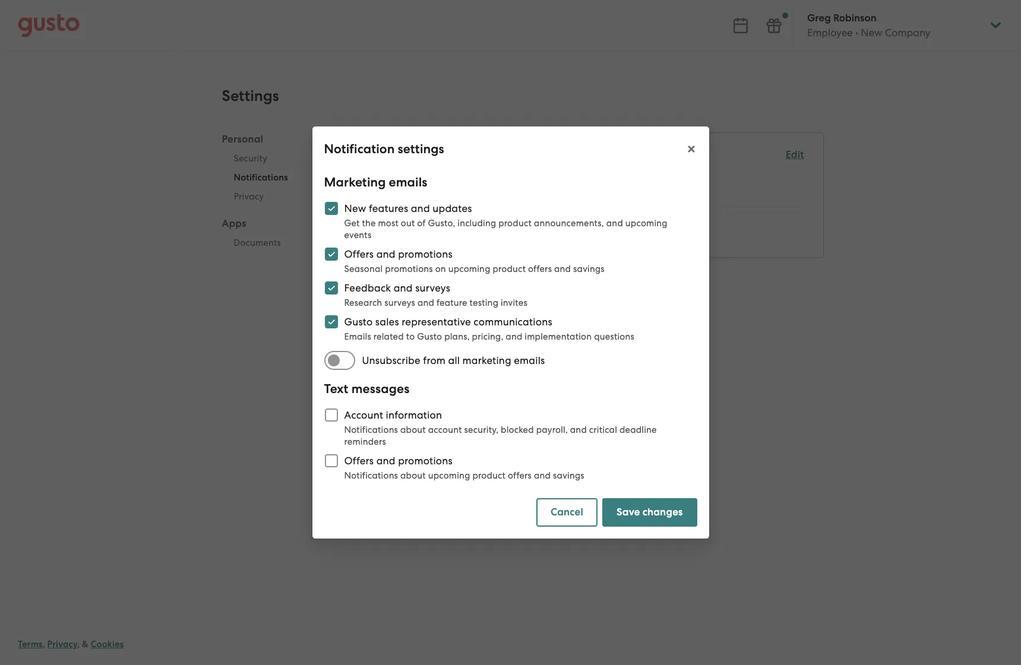 Task type: locate. For each thing, give the bounding box(es) containing it.
notifications
[[339, 148, 415, 163], [234, 172, 288, 183], [344, 425, 398, 436], [344, 471, 398, 482]]

messages down features
[[361, 215, 408, 228]]

1 vertical spatial about
[[401, 471, 426, 482]]

notifications inside the notifications about account security, blocked payroll, and critical deadline reminders
[[344, 425, 398, 436]]

testing
[[470, 298, 499, 309]]

and
[[411, 203, 430, 215], [607, 218, 624, 229], [377, 248, 396, 260], [555, 264, 571, 275], [394, 282, 413, 294], [418, 298, 435, 309], [506, 332, 523, 342], [571, 425, 587, 436], [377, 455, 396, 467], [534, 471, 551, 482]]

and left the critical
[[571, 425, 587, 436]]

feedback
[[344, 282, 391, 294]]

and right feedback
[[394, 282, 413, 294]]

events
[[344, 230, 372, 241]]

privacy link down security link
[[222, 187, 300, 206]]

0 vertical spatial gusto
[[344, 316, 373, 328]]

text
[[339, 215, 359, 228], [324, 382, 349, 397]]

surveys
[[416, 282, 451, 294], [385, 298, 416, 309]]

implementation
[[525, 332, 592, 342]]

text inside text messages none
[[339, 215, 359, 228]]

seasonal promotions on upcoming product offers and savings
[[344, 264, 605, 275]]

2 offers and promotions from the top
[[344, 455, 453, 467]]

offers
[[344, 248, 374, 260], [344, 455, 374, 467]]

unsubscribe
[[362, 355, 421, 367]]

messages
[[361, 215, 408, 228], [352, 382, 410, 397]]

0 horizontal spatial gusto
[[344, 316, 373, 328]]

1 vertical spatial text
[[324, 382, 349, 397]]

offers and promotions
[[344, 248, 453, 260], [344, 455, 453, 467]]

deadline
[[620, 425, 657, 436]]

and down reminders
[[377, 455, 396, 467]]

offers down the notifications about account security, blocked payroll, and critical deadline reminders at the bottom
[[508, 471, 532, 482]]

text down "new"
[[339, 215, 359, 228]]

messages inside text messages none
[[361, 215, 408, 228]]

1 vertical spatial privacy link
[[47, 640, 77, 650]]

account menu element
[[792, 0, 1004, 51]]

offers
[[528, 264, 552, 275], [508, 471, 532, 482]]

get
[[344, 218, 360, 229]]

savings up cancel
[[553, 471, 585, 482]]

marketing up all
[[339, 172, 389, 184]]

1 , from the left
[[43, 640, 45, 650]]

product up invites
[[493, 264, 526, 275]]

promotions for marketing emails
[[398, 248, 453, 260]]

offers and promotions for emails
[[344, 248, 453, 260]]

1 offers and promotions from the top
[[344, 248, 453, 260]]

1 vertical spatial offers
[[344, 455, 374, 467]]

0 horizontal spatial privacy
[[47, 640, 77, 650]]

and up cancel
[[534, 471, 551, 482]]

messages inside notification settings "dialog"
[[352, 382, 410, 397]]

privacy
[[234, 191, 264, 202], [47, 640, 77, 650]]

1 vertical spatial gusto
[[417, 332, 442, 342]]

critical
[[590, 425, 618, 436]]

0 vertical spatial savings
[[574, 264, 605, 275]]

Offers and promotions checkbox
[[318, 448, 344, 474]]

pricing,
[[472, 332, 504, 342]]

account information
[[344, 410, 442, 421]]

notifications inside group
[[234, 172, 288, 183]]

related
[[374, 332, 404, 342]]

1 vertical spatial privacy
[[47, 640, 77, 650]]

invites
[[501, 298, 528, 309]]

,
[[43, 640, 45, 650], [77, 640, 80, 650]]

notifications about account security, blocked payroll, and critical deadline reminders
[[344, 425, 657, 448]]

offers down text messages element
[[528, 264, 552, 275]]

0 vertical spatial upcoming
[[626, 218, 668, 229]]

list
[[339, 171, 805, 243]]

terms
[[18, 640, 43, 650]]

offers and promotions down out
[[344, 248, 453, 260]]

privacy link
[[222, 187, 300, 206], [47, 640, 77, 650]]

0 vertical spatial privacy
[[234, 191, 264, 202]]

and down communications at the top of the page
[[506, 332, 523, 342]]

documents link
[[222, 234, 300, 253]]

features
[[369, 203, 409, 215]]

feedback and surveys
[[344, 282, 451, 294]]

0 vertical spatial about
[[401, 425, 426, 436]]

0 vertical spatial surveys
[[416, 282, 451, 294]]

notifications up marketing emails
[[339, 148, 415, 163]]

list containing marketing emails
[[339, 171, 805, 243]]

notifications link
[[222, 168, 300, 187]]

of
[[417, 218, 426, 229]]

0 vertical spatial offers and promotions
[[344, 248, 453, 260]]

notifications down security link
[[234, 172, 288, 183]]

notifications up reminders
[[344, 425, 398, 436]]

personal
[[222, 133, 263, 146]]

promotions up feedback and surveys
[[385, 264, 433, 275]]

home image
[[18, 13, 80, 37]]

2 about from the top
[[401, 471, 426, 482]]

0 horizontal spatial ,
[[43, 640, 45, 650]]

1 vertical spatial offers
[[508, 471, 532, 482]]

emails
[[344, 332, 371, 342]]

seasonal
[[344, 264, 383, 275]]

1 about from the top
[[401, 425, 426, 436]]

account
[[344, 410, 384, 421]]

0 vertical spatial privacy link
[[222, 187, 300, 206]]

upcoming
[[626, 218, 668, 229], [449, 264, 491, 275], [428, 471, 471, 482]]

privacy left &
[[47, 640, 77, 650]]

security link
[[222, 149, 300, 168]]

group
[[222, 133, 300, 256]]

privacy link left &
[[47, 640, 77, 650]]

all
[[449, 355, 460, 367]]

marketing emails element
[[339, 171, 805, 207]]

research surveys and feature testing invites
[[344, 298, 528, 309]]

notification
[[324, 141, 395, 157]]

1 vertical spatial offers and promotions
[[344, 455, 453, 467]]

Gusto sales representative communications checkbox
[[318, 309, 344, 335]]

promotions down account
[[398, 455, 453, 467]]

promotions up on
[[398, 248, 453, 260]]

text inside notification settings "dialog"
[[324, 382, 349, 397]]

most
[[378, 218, 399, 229]]

Offers and promotions checkbox
[[318, 241, 344, 268]]

gusto,
[[428, 218, 456, 229]]

1 vertical spatial surveys
[[385, 298, 416, 309]]

1 offers from the top
[[344, 248, 374, 260]]

savings
[[574, 264, 605, 275], [553, 471, 585, 482]]

notification settings dialog
[[312, 127, 709, 539]]

surveys up the research surveys and feature testing invites
[[416, 282, 451, 294]]

offers down reminders
[[344, 455, 374, 467]]

and up the of
[[411, 203, 430, 215]]

0 vertical spatial offers
[[344, 248, 374, 260]]

upcoming inside get the most out of gusto, including product announcements, and upcoming events
[[626, 218, 668, 229]]

out
[[401, 218, 415, 229]]

marketing inside notification settings "dialog"
[[324, 175, 386, 190]]

terms link
[[18, 640, 43, 650]]

messages up account information
[[352, 382, 410, 397]]

notifications group
[[339, 147, 805, 243]]

marketing up "new"
[[324, 175, 386, 190]]

offers up seasonal
[[344, 248, 374, 260]]

privacy down notifications link
[[234, 191, 264, 202]]

1 vertical spatial messages
[[352, 382, 410, 397]]

gusto up emails at the left of the page
[[344, 316, 373, 328]]

marketing emails all emails
[[339, 172, 423, 199]]

gusto
[[344, 316, 373, 328], [417, 332, 442, 342]]

offers for text
[[344, 455, 374, 467]]

marketing
[[339, 172, 389, 184], [324, 175, 386, 190]]

2 vertical spatial promotions
[[398, 455, 453, 467]]

0 vertical spatial product
[[499, 218, 532, 229]]

1 horizontal spatial ,
[[77, 640, 80, 650]]

savings down text messages element
[[574, 264, 605, 275]]

and up representative
[[418, 298, 435, 309]]

and down text messages element
[[555, 264, 571, 275]]

promotions
[[398, 248, 453, 260], [385, 264, 433, 275], [398, 455, 453, 467]]

0 horizontal spatial privacy link
[[47, 640, 77, 650]]

text messages element
[[339, 215, 805, 243]]

save
[[617, 506, 641, 519]]

including
[[458, 218, 497, 229]]

cancel button
[[537, 499, 598, 527]]

0 vertical spatial text
[[339, 215, 359, 228]]

marketing inside marketing emails all emails
[[339, 172, 389, 184]]

New features and updates checkbox
[[318, 196, 344, 222]]

text for text messages
[[324, 382, 349, 397]]

plans,
[[445, 332, 470, 342]]

cancel
[[551, 506, 584, 519]]

offers and promotions down reminders
[[344, 455, 453, 467]]

and right announcements,
[[607, 218, 624, 229]]

text up account information checkbox
[[324, 382, 349, 397]]

the
[[362, 218, 376, 229]]

1 vertical spatial product
[[493, 264, 526, 275]]

feature
[[437, 298, 468, 309]]

and inside the notifications about account security, blocked payroll, and critical deadline reminders
[[571, 425, 587, 436]]

product right including
[[499, 218, 532, 229]]

from
[[423, 355, 446, 367]]

2 offers from the top
[[344, 455, 374, 467]]

0 vertical spatial messages
[[361, 215, 408, 228]]

about
[[401, 425, 426, 436], [401, 471, 426, 482]]

0 vertical spatial promotions
[[398, 248, 453, 260]]

1 vertical spatial savings
[[553, 471, 585, 482]]

about inside the notifications about account security, blocked payroll, and critical deadline reminders
[[401, 425, 426, 436]]

reminders
[[344, 437, 386, 448]]

messages for text messages none
[[361, 215, 408, 228]]

gusto down representative
[[417, 332, 442, 342]]

notifications down reminders
[[344, 471, 398, 482]]

product down the notifications about account security, blocked payroll, and critical deadline reminders at the bottom
[[473, 471, 506, 482]]

text messages
[[324, 382, 410, 397]]

1 horizontal spatial privacy
[[234, 191, 264, 202]]

surveys down feedback and surveys
[[385, 298, 416, 309]]



Task type: describe. For each thing, give the bounding box(es) containing it.
announcements,
[[534, 218, 605, 229]]

communications
[[474, 316, 553, 328]]

and up seasonal
[[377, 248, 396, 260]]

sales
[[376, 316, 399, 328]]

privacy inside group
[[234, 191, 264, 202]]

edit
[[786, 149, 805, 161]]

cookies button
[[91, 638, 124, 652]]

2 vertical spatial product
[[473, 471, 506, 482]]

new features and updates
[[344, 203, 472, 215]]

group containing personal
[[222, 133, 300, 256]]

marketing emails
[[324, 175, 428, 190]]

2 vertical spatial upcoming
[[428, 471, 471, 482]]

documents
[[234, 238, 281, 248]]

1 horizontal spatial privacy link
[[222, 187, 300, 206]]

questions
[[595, 332, 635, 342]]

security
[[234, 153, 268, 164]]

apps
[[222, 218, 247, 230]]

edit link
[[786, 149, 805, 161]]

settings
[[398, 141, 444, 157]]

none
[[339, 230, 364, 242]]

notifications inside "group"
[[339, 148, 415, 163]]

Account information checkbox
[[318, 402, 344, 429]]

settings
[[222, 87, 279, 105]]

new
[[344, 203, 367, 215]]

1 vertical spatial upcoming
[[449, 264, 491, 275]]

gusto navigation element
[[0, 51, 178, 99]]

about for and
[[401, 471, 426, 482]]

on
[[436, 264, 446, 275]]

about for information
[[401, 425, 426, 436]]

2 , from the left
[[77, 640, 80, 650]]

product inside get the most out of gusto, including product announcements, and upcoming events
[[499, 218, 532, 229]]

emails related to gusto plans, pricing, and implementation questions
[[344, 332, 635, 342]]

updates
[[433, 203, 472, 215]]

text for text messages none
[[339, 215, 359, 228]]

&
[[82, 640, 89, 650]]

marketing for marketing emails all emails
[[339, 172, 389, 184]]

to
[[406, 332, 415, 342]]

information
[[386, 410, 442, 421]]

changes
[[643, 506, 683, 519]]

account
[[428, 425, 462, 436]]

1 vertical spatial promotions
[[385, 264, 433, 275]]

representative
[[402, 316, 471, 328]]

marketing
[[463, 355, 512, 367]]

1 horizontal spatial gusto
[[417, 332, 442, 342]]

0 vertical spatial offers
[[528, 264, 552, 275]]

text messages none
[[339, 215, 408, 242]]

research
[[344, 298, 382, 309]]

Feedback and surveys checkbox
[[318, 275, 344, 301]]

gusto sales representative communications
[[344, 316, 553, 328]]

offers and promotions for messages
[[344, 455, 453, 467]]

marketing for marketing emails
[[324, 175, 386, 190]]

get the most out of gusto, including product announcements, and upcoming events
[[344, 218, 668, 241]]

all
[[339, 187, 351, 199]]

save changes button
[[603, 499, 698, 527]]

blocked
[[501, 425, 534, 436]]

notification settings
[[324, 141, 444, 157]]

promotions for text messages
[[398, 455, 453, 467]]

messages for text messages
[[352, 382, 410, 397]]

payroll,
[[537, 425, 568, 436]]

and inside get the most out of gusto, including product announcements, and upcoming events
[[607, 218, 624, 229]]

security,
[[465, 425, 499, 436]]

offers for marketing
[[344, 248, 374, 260]]

terms , privacy , & cookies
[[18, 640, 124, 650]]

unsubscribe from all marketing emails
[[362, 355, 545, 367]]

save changes
[[617, 506, 683, 519]]

Unsubscribe from all marketing emails checkbox
[[324, 348, 362, 374]]

notifications about upcoming product offers and savings
[[344, 471, 585, 482]]

cookies
[[91, 640, 124, 650]]



Task type: vqa. For each thing, say whether or not it's contained in the screenshot.


